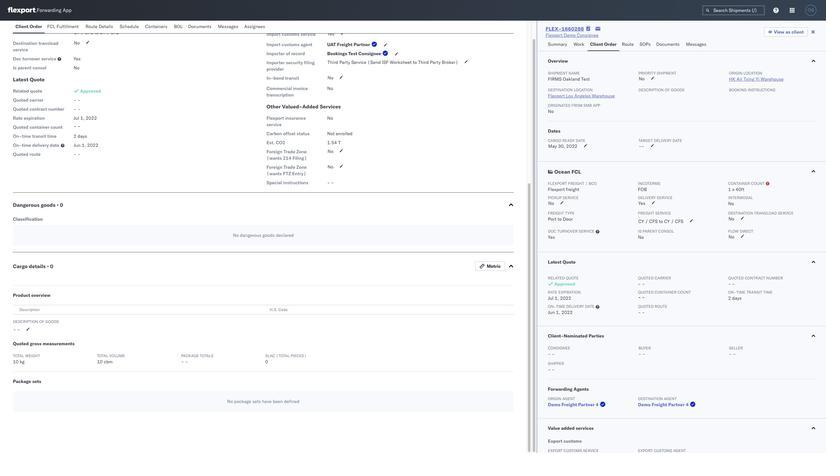 Task type: vqa. For each thing, say whether or not it's contained in the screenshot.
the "feb" to the top
no



Task type: locate. For each thing, give the bounding box(es) containing it.
client for bottommost client order button
[[590, 41, 603, 47]]

container for quoted container count
[[29, 124, 49, 130]]

consol for is parent consol
[[33, 65, 46, 71]]

1 horizontal spatial latest quote
[[548, 259, 576, 265]]

incoterms
[[638, 181, 661, 186]]

carrier inside quoted carrier - -
[[655, 276, 671, 281]]

0 vertical spatial days
[[78, 133, 87, 139]]

no inside intermodal no
[[728, 201, 734, 207]]

foreign up special
[[267, 164, 282, 170]]

2 10 from the left
[[97, 359, 103, 365]]

import up importer of record
[[267, 42, 281, 47]]

0 horizontal spatial sets
[[32, 379, 41, 384]]

fcl
[[47, 24, 55, 29], [572, 169, 581, 175]]

route for quoted route - -
[[655, 304, 668, 309]]

route for route details
[[86, 24, 98, 29]]

package down kg
[[13, 379, 31, 384]]

filing
[[304, 60, 315, 66]]

1 vertical spatial foreign
[[267, 164, 282, 170]]

2 import from the top
[[267, 31, 281, 37]]

cfs
[[85, 30, 93, 36], [111, 30, 119, 36], [650, 219, 658, 224], [675, 219, 684, 224]]

0 horizontal spatial type
[[29, 18, 38, 24]]

number inside quoted contract number - - rate expiration jul 1, 2022
[[767, 276, 783, 281]]

transit inside on-time transit time 2 days
[[747, 290, 763, 295]]

no inside is parent consol no
[[638, 234, 644, 240]]

delivery right "target"
[[654, 138, 672, 143]]

0 horizontal spatial turnover
[[22, 56, 40, 62]]

sets left have
[[252, 399, 261, 404]]

2 inside on-time transit time 2 days
[[728, 295, 731, 301]]

importer for importer security filing provider
[[267, 60, 285, 66]]

1 vertical spatial consol
[[659, 229, 674, 234]]

shipment
[[548, 71, 568, 76]]

30,
[[558, 143, 565, 149]]

0 vertical spatial doc turnover service
[[13, 56, 56, 62]]

- - for quoted route
[[74, 151, 80, 157]]

0 inside slac (total pieces) 0
[[265, 359, 268, 365]]

bco
[[589, 181, 597, 186]]

latest quote inside button
[[548, 259, 576, 265]]

import customs agent
[[267, 42, 312, 47]]

2 (wants from the top
[[267, 171, 282, 177]]

2 demo freight partner 4 link from the left
[[638, 402, 697, 408]]

foreign down "est. co2"
[[267, 149, 282, 155]]

is for is parent consol no
[[638, 229, 642, 234]]

0 horizontal spatial messages
[[218, 24, 238, 29]]

• right details
[[47, 263, 49, 270]]

count for quoted container count - -
[[678, 290, 691, 295]]

parent inside is parent consol no
[[643, 229, 658, 234]]

freight service down delivery service
[[638, 211, 671, 216]]

party
[[339, 59, 350, 65], [430, 59, 441, 65]]

parent for is parent consol no
[[643, 229, 658, 234]]

documents up overview button
[[657, 41, 680, 47]]

date up ocean fcl button at the right of page
[[673, 138, 682, 143]]

test right oakland
[[581, 76, 590, 82]]

1 third from the left
[[328, 59, 338, 65]]

app up the fulfillment at the left top
[[63, 7, 72, 13]]

agents
[[574, 386, 589, 392]]

client down flexport. image
[[15, 24, 28, 29]]

1 vertical spatial customs
[[282, 42, 300, 47]]

destination transload service up is parent consol
[[13, 40, 58, 53]]

jun 1, 2022 down 2 days
[[74, 142, 98, 148]]

0 vertical spatial number
[[48, 106, 64, 112]]

0 horizontal spatial door
[[89, 18, 99, 24]]

description up gross
[[13, 319, 38, 324]]

carrier up quoted contract number
[[29, 97, 43, 103]]

1, inside quoted contract number - - rate expiration jul 1, 2022
[[555, 295, 559, 301]]

import down import customs in the left top of the page
[[267, 31, 281, 37]]

1 vertical spatial •
[[47, 263, 49, 270]]

1 import from the top
[[267, 19, 283, 26]]

1 vertical spatial count
[[751, 181, 765, 186]]

route for quoted route
[[29, 151, 41, 157]]

1 vertical spatial warehouse
[[592, 93, 615, 99]]

1 importer from the top
[[267, 51, 285, 56]]

1 horizontal spatial order
[[604, 41, 617, 47]]

description down priority
[[639, 87, 664, 92]]

contract
[[29, 106, 47, 112], [745, 276, 766, 281]]

0 vertical spatial container
[[29, 124, 49, 130]]

total up cbm
[[97, 353, 108, 358]]

in-bond transit
[[267, 75, 299, 81]]

quoted up on-time transit time 2 days on the bottom of page
[[728, 276, 744, 281]]

quoted up total weight
[[13, 341, 29, 347]]

quoted inside quoted container count - -
[[638, 290, 654, 295]]

flexport down flex-
[[546, 32, 563, 38]]

fob
[[638, 187, 647, 192]]

description of goods down the priority shipment
[[639, 87, 685, 92]]

1 horizontal spatial location
[[744, 71, 763, 76]]

other valued-added services
[[267, 103, 341, 110]]

consol inside is parent consol no
[[659, 229, 674, 234]]

test down uat freight partner
[[348, 51, 357, 56]]

contract up "rate expiration"
[[29, 106, 47, 112]]

foreign inside foreign trade zone (wants 214 filing)
[[267, 149, 282, 155]]

x
[[732, 187, 735, 192]]

demo freight partner 4 down destination agent
[[638, 402, 689, 408]]

client order button down flexport. image
[[13, 21, 45, 33]]

client order for bottommost client order button
[[590, 41, 617, 47]]

on-time transit time 2 days
[[728, 290, 773, 301]]

import up import customs service
[[267, 19, 283, 26]]

1 horizontal spatial origin
[[729, 71, 743, 76]]

consol
[[33, 65, 46, 71], [659, 229, 674, 234]]

0 vertical spatial transload
[[38, 40, 58, 46]]

0 vertical spatial transit
[[285, 75, 299, 81]]

demo down origin agent
[[548, 402, 561, 408]]

sets
[[32, 379, 41, 384], [252, 399, 261, 404]]

service down freight type
[[29, 27, 45, 33]]

destination agent
[[638, 396, 677, 401]]

of for bookings test consignee
[[286, 51, 290, 56]]

party left the broker)
[[430, 59, 441, 65]]

1 total from the left
[[13, 353, 24, 358]]

4 for destination agent
[[686, 402, 689, 408]]

booking
[[729, 87, 747, 92]]

1 vertical spatial cargo
[[13, 263, 28, 270]]

messages button up overview button
[[684, 38, 710, 51]]

0 vertical spatial sets
[[32, 379, 41, 384]]

location up hk air tsing yi warehouse link
[[744, 71, 763, 76]]

1 vertical spatial type
[[565, 211, 575, 216]]

1 horizontal spatial party
[[430, 59, 441, 65]]

0 horizontal spatial quote
[[30, 88, 42, 94]]

0 vertical spatial latest quote
[[13, 76, 45, 83]]

partner down destination agent
[[669, 402, 685, 408]]

contract inside quoted contract number - - rate expiration jul 1, 2022
[[745, 276, 766, 281]]

jun down 2 days
[[74, 142, 81, 148]]

0 vertical spatial count
[[51, 124, 63, 130]]

partner down agents
[[578, 402, 595, 408]]

messages left assignees
[[218, 24, 238, 29]]

2 demo freight partner 4 from the left
[[638, 402, 689, 408]]

1 horizontal spatial jul
[[548, 295, 554, 301]]

0 horizontal spatial route
[[29, 151, 41, 157]]

goods left declared
[[263, 232, 275, 238]]

0 horizontal spatial app
[[63, 7, 72, 13]]

overview button
[[538, 51, 826, 71]]

messages up overview button
[[686, 41, 707, 47]]

related
[[13, 88, 29, 94], [548, 276, 565, 281]]

port down pickup
[[548, 216, 557, 222]]

doc turnover service down the freight type port to door
[[548, 229, 595, 234]]

third
[[328, 59, 338, 65], [418, 59, 429, 65]]

1 vertical spatial 0
[[50, 263, 53, 270]]

fcl left the fulfillment at the left top
[[47, 24, 55, 29]]

1 horizontal spatial delivery
[[566, 304, 584, 309]]

2 4 from the left
[[686, 402, 689, 408]]

route inside button
[[622, 41, 634, 47]]

1 horizontal spatial client order button
[[588, 38, 619, 51]]

forwarding
[[37, 7, 61, 13], [548, 386, 573, 392]]

type inside the freight type port to door
[[565, 211, 575, 216]]

zone inside foreign trade zone (wants 214 filing)
[[296, 149, 307, 155]]

other
[[267, 103, 281, 110]]

0 horizontal spatial client
[[15, 24, 28, 29]]

customs up importer of record
[[282, 42, 300, 47]]

agent for origin agent
[[563, 396, 575, 401]]

freight inside the freight type port to door
[[548, 211, 564, 216]]

trade inside foreign trade zone (wants ftz entry)
[[284, 164, 295, 170]]

cargo for cargo details • 0
[[13, 263, 28, 270]]

1 demo freight partner 4 link from the left
[[548, 402, 607, 408]]

origin up hk
[[729, 71, 743, 76]]

2022 inside quoted contract number - - rate expiration jul 1, 2022
[[560, 295, 572, 301]]

consignee down client-
[[548, 346, 571, 351]]

0 horizontal spatial destination transload service
[[13, 40, 58, 53]]

importer inside importer security filing provider
[[267, 60, 285, 66]]

demo freight partner 4
[[548, 402, 599, 408], [638, 402, 689, 408]]

quoted for quoted route
[[13, 151, 28, 157]]

is inside is parent consol no
[[638, 229, 642, 234]]

container
[[29, 124, 49, 130], [655, 290, 677, 295]]

1 horizontal spatial destination transload service
[[728, 211, 794, 216]]

count
[[51, 124, 63, 130], [751, 181, 765, 186], [678, 290, 691, 295]]

date
[[576, 138, 586, 143], [673, 138, 682, 143], [50, 142, 59, 148], [585, 304, 595, 309]]

2 third from the left
[[418, 59, 429, 65]]

0 horizontal spatial third
[[328, 59, 338, 65]]

0 horizontal spatial fcl
[[47, 24, 55, 29]]

delivery
[[654, 138, 672, 143], [32, 142, 49, 148], [566, 304, 584, 309]]

total
[[13, 353, 24, 358], [97, 353, 108, 358]]

(wants left 214 in the left of the page
[[267, 155, 282, 161]]

3 import from the top
[[267, 42, 281, 47]]

of
[[286, 51, 290, 56], [665, 87, 670, 92], [39, 319, 44, 324]]

total for total weight
[[13, 353, 24, 358]]

0 for dangerous goods • 0
[[60, 202, 63, 208]]

doc down the freight type port to door
[[548, 229, 556, 234]]

as
[[786, 29, 791, 35]]

1 4 from the left
[[596, 402, 599, 408]]

flexport freight / bco flexport freight
[[548, 181, 597, 192]]

messages button left assignees
[[215, 21, 242, 33]]

door down pickup service
[[563, 216, 573, 222]]

214
[[283, 155, 291, 161]]

0 horizontal spatial approved
[[80, 88, 101, 94]]

importer security filing provider
[[267, 60, 315, 72]]

worksheet
[[390, 59, 412, 65]]

demo down destination agent
[[638, 402, 651, 408]]

ocean
[[555, 169, 571, 175]]

trade up 214 in the left of the page
[[284, 149, 295, 155]]

foreign trade zone (wants 214 filing)
[[267, 149, 307, 161]]

(wants for foreign trade zone (wants 214 filing)
[[267, 155, 282, 161]]

container inside quoted container count - -
[[655, 290, 677, 295]]

total up kg
[[13, 353, 24, 358]]

demo down the 1660288
[[564, 32, 576, 38]]

origin inside origin location hk air tsing yi warehouse
[[729, 71, 743, 76]]

latest quote
[[13, 76, 45, 83], [548, 259, 576, 265]]

• for dangerous goods
[[57, 202, 59, 208]]

customs for service
[[282, 31, 300, 37]]

messages button
[[215, 21, 242, 33], [684, 38, 710, 51]]

importer for importer of record
[[267, 51, 285, 56]]

import customs service
[[267, 31, 316, 37]]

port left route details
[[74, 18, 82, 24]]

forwarding app link
[[8, 7, 72, 14]]

agent for destination agent
[[664, 396, 677, 401]]

total weight
[[13, 353, 40, 358]]

documents button up overview button
[[654, 38, 684, 51]]

1 horizontal spatial warehouse
[[761, 76, 784, 82]]

trade inside foreign trade zone (wants 214 filing)
[[284, 149, 295, 155]]

location inside destination location flexport los angeles warehouse
[[574, 87, 593, 92]]

1 vertical spatial messages
[[686, 41, 707, 47]]

goods up measurements
[[45, 319, 59, 324]]

location inside origin location hk air tsing yi warehouse
[[744, 71, 763, 76]]

client order down flexport. image
[[15, 24, 42, 29]]

1 horizontal spatial 10
[[97, 359, 103, 365]]

2 trade from the top
[[284, 164, 295, 170]]

consignee for flexport demo consignee
[[577, 32, 599, 38]]

client
[[15, 24, 28, 29], [590, 41, 603, 47]]

details
[[99, 24, 113, 29]]

order
[[30, 24, 42, 29], [604, 41, 617, 47]]

- - for quoted container count
[[74, 123, 80, 129]]

0 vertical spatial description of goods
[[639, 87, 685, 92]]

(wants up special
[[267, 171, 282, 177]]

foreign inside foreign trade zone (wants ftz entry)
[[267, 164, 282, 170]]

trade up ftz
[[284, 164, 295, 170]]

origin down forwarding agents
[[548, 396, 562, 401]]

1 horizontal spatial documents button
[[654, 38, 684, 51]]

flexport for flexport freight / bco flexport freight
[[548, 181, 567, 186]]

warehouse right angeles
[[592, 93, 615, 99]]

1 horizontal spatial expiration
[[559, 290, 581, 295]]

0 horizontal spatial transload
[[38, 40, 58, 46]]

1 zone from the top
[[296, 149, 307, 155]]

2 horizontal spatial count
[[751, 181, 765, 186]]

quoted for quoted container count
[[13, 124, 28, 130]]

service down bookings test consignee
[[351, 59, 366, 65]]

1 vertical spatial approved
[[555, 281, 576, 287]]

quoted inside quoted carrier - -
[[638, 276, 654, 281]]

instructions
[[748, 87, 776, 92]]

quoted down on-time transit time
[[13, 151, 28, 157]]

carrier for quoted carrier - -
[[655, 276, 671, 281]]

cargo left details
[[13, 263, 28, 270]]

2 vertical spatial of
[[39, 319, 44, 324]]

carrier
[[29, 97, 43, 103], [655, 276, 671, 281]]

1 (wants from the top
[[267, 155, 282, 161]]

1 vertical spatial freight
[[566, 187, 580, 192]]

classification
[[13, 216, 43, 222]]

value added services button
[[538, 419, 826, 438]]

jun 1, 2022 up client-
[[548, 310, 573, 315]]

demo freight partner 4 for origin
[[548, 402, 599, 408]]

number up quoted container count
[[48, 106, 64, 112]]

trade for ftz
[[284, 164, 295, 170]]

slac (total pieces) 0
[[265, 353, 306, 365]]

route left sops
[[622, 41, 634, 47]]

intermodal no
[[728, 195, 753, 207]]

freight down pickup
[[548, 211, 564, 216]]

goods right the dangerous
[[41, 202, 55, 208]]

bond
[[274, 75, 284, 81]]

package totals - -
[[181, 353, 213, 365]]

2 zone from the top
[[296, 164, 307, 170]]

app right smb
[[593, 103, 600, 108]]

flow
[[728, 229, 739, 234]]

1 horizontal spatial quote
[[566, 276, 579, 281]]

flex-1660288 link
[[546, 26, 584, 32]]

10 left kg
[[13, 359, 19, 365]]

destination
[[13, 40, 37, 46], [548, 87, 573, 92], [728, 211, 753, 216], [638, 396, 663, 401]]

documents
[[188, 24, 212, 29], [657, 41, 680, 47]]

to down pickup service
[[558, 216, 562, 222]]

client right work button
[[590, 41, 603, 47]]

parent for is parent consol
[[18, 65, 31, 71]]

(wants inside foreign trade zone (wants ftz entry)
[[267, 171, 282, 177]]

1 vertical spatial app
[[593, 103, 600, 108]]

package
[[234, 399, 251, 404]]

4 for origin agent
[[596, 402, 599, 408]]

1 trade from the top
[[284, 149, 295, 155]]

0 vertical spatial description
[[639, 87, 664, 92]]

to inside the freight type port to door
[[558, 216, 562, 222]]

forwarding inside forwarding app link
[[37, 7, 61, 13]]

flexport. image
[[8, 7, 37, 14]]

0 vertical spatial jul
[[74, 115, 79, 121]]

measurements
[[43, 341, 75, 347]]

zone for foreign trade zone (wants ftz entry)
[[296, 164, 307, 170]]

1 horizontal spatial carrier
[[655, 276, 671, 281]]

quoted down quoted carrier - -
[[638, 290, 654, 295]]

consignee up 'work'
[[577, 32, 599, 38]]

origin for origin location hk air tsing yi warehouse
[[729, 71, 743, 76]]

demo freight partner 4 link for destination agent
[[638, 402, 697, 408]]

route inside button
[[86, 24, 98, 29]]

forwarding for forwarding agents
[[548, 386, 573, 392]]

flexport los angeles warehouse link
[[548, 93, 615, 99]]

pieces)
[[291, 353, 306, 358]]

1 demo freight partner 4 from the left
[[548, 402, 599, 408]]

1 horizontal spatial number
[[767, 276, 783, 281]]

2 total from the left
[[97, 353, 108, 358]]

client-
[[548, 333, 564, 339]]

parties
[[589, 333, 604, 339]]

package inside package totals - -
[[181, 353, 199, 358]]

description of goods up gross
[[13, 319, 59, 324]]

route left the details
[[86, 24, 98, 29]]

0 horizontal spatial of
[[39, 319, 44, 324]]

third down bookings
[[328, 59, 338, 65]]

1 party from the left
[[339, 59, 350, 65]]

quote
[[30, 76, 45, 83], [563, 259, 576, 265]]

record
[[291, 51, 305, 56]]

quoted inside quoted route - -
[[638, 304, 654, 309]]

1 foreign from the top
[[267, 149, 282, 155]]

1 vertical spatial transit
[[32, 133, 46, 139]]

/
[[81, 30, 84, 36], [107, 30, 109, 36], [585, 181, 588, 186], [646, 219, 648, 224], [671, 219, 674, 224]]

warehouse inside origin location hk air tsing yi warehouse
[[761, 76, 784, 82]]

1 vertical spatial route
[[622, 41, 634, 47]]

turnover
[[22, 56, 40, 62], [557, 229, 578, 234]]

0 horizontal spatial carrier
[[29, 97, 43, 103]]

on- inside on-time transit time 2 days
[[728, 290, 737, 295]]

route
[[29, 151, 41, 157], [655, 304, 668, 309]]

forwarding up origin agent
[[548, 386, 573, 392]]

0 vertical spatial customs
[[282, 31, 300, 37]]

quoted down quoted carrier
[[13, 106, 28, 112]]

(wants inside foreign trade zone (wants 214 filing)
[[267, 155, 282, 161]]

0 vertical spatial consignee
[[577, 32, 599, 38]]

route inside quoted route - -
[[655, 304, 668, 309]]

bookings test consignee
[[327, 51, 381, 56]]

0 horizontal spatial related
[[13, 88, 29, 94]]

to down route details
[[94, 30, 99, 36]]

flexport inside flexport insurance service
[[267, 115, 284, 121]]

service
[[301, 31, 316, 37], [13, 47, 28, 53], [41, 56, 56, 62], [267, 122, 282, 128], [563, 195, 579, 200], [657, 195, 673, 200], [778, 211, 794, 216], [579, 229, 595, 234]]

0 vertical spatial importer
[[267, 51, 285, 56]]

demo for destination agent
[[638, 402, 651, 408]]

2 importer from the top
[[267, 60, 285, 66]]

total inside total volume 10 cbm
[[97, 353, 108, 358]]

0 for cargo details • 0
[[50, 263, 53, 270]]

2 vertical spatial count
[[678, 290, 691, 295]]

zone inside foreign trade zone (wants ftz entry)
[[296, 164, 307, 170]]

type for freight type
[[29, 18, 38, 24]]

0 vertical spatial zone
[[296, 149, 307, 155]]

of down shipment
[[665, 87, 670, 92]]

count inside quoted container count - -
[[678, 290, 691, 295]]

1 horizontal spatial doc
[[548, 229, 556, 234]]

1 vertical spatial client order
[[590, 41, 617, 47]]

1 vertical spatial is
[[638, 229, 642, 234]]

trade for 214
[[284, 149, 295, 155]]

hk air tsing yi warehouse link
[[729, 76, 784, 82]]

1 horizontal spatial consol
[[659, 229, 674, 234]]

status
[[297, 131, 310, 137]]

1 horizontal spatial latest
[[548, 259, 562, 265]]

customs up import customs agent
[[282, 31, 300, 37]]

1 horizontal spatial partner
[[578, 402, 595, 408]]

1 horizontal spatial route
[[655, 304, 668, 309]]

port inside the freight type port to door
[[548, 216, 557, 222]]

- - for special instructions
[[327, 180, 334, 186]]

rate
[[13, 115, 23, 121], [548, 290, 558, 295]]

2 foreign from the top
[[267, 164, 282, 170]]

1 vertical spatial client
[[590, 41, 603, 47]]

package left totals
[[181, 353, 199, 358]]

1 horizontal spatial container
[[655, 290, 677, 295]]

quoted down quoted container count - -
[[638, 304, 654, 309]]

freight down destination agent
[[652, 402, 667, 408]]

client for client order button to the top
[[15, 24, 28, 29]]

route details
[[86, 24, 113, 29]]

(wants
[[267, 155, 282, 161], [267, 171, 282, 177]]

been
[[273, 399, 283, 404]]

•
[[57, 202, 59, 208], [47, 263, 49, 270]]

metric
[[487, 263, 501, 269]]

consignee up (send
[[359, 51, 381, 56]]

t
[[338, 140, 341, 146]]

quoted up quoted container count - -
[[638, 276, 654, 281]]

location for angeles
[[574, 87, 593, 92]]

entry)
[[292, 171, 306, 177]]

0 horizontal spatial demo
[[548, 402, 561, 408]]

0 horizontal spatial parent
[[18, 65, 31, 71]]

partner for origin
[[578, 402, 595, 408]]

foreign for foreign trade zone (wants ftz entry)
[[267, 164, 282, 170]]

service inside flexport insurance service
[[267, 122, 282, 128]]

quoted for quoted carrier - -
[[638, 276, 654, 281]]

date right 'ready'
[[576, 138, 586, 143]]

documents button right 'bol'
[[186, 21, 215, 33]]

1 vertical spatial sets
[[252, 399, 261, 404]]

consignee
[[577, 32, 599, 38], [359, 51, 381, 56], [548, 346, 571, 351]]

0 horizontal spatial warehouse
[[592, 93, 615, 99]]

- - for quoted carrier
[[74, 97, 80, 103]]

transit for in-bond transit
[[285, 75, 299, 81]]

0 horizontal spatial documents button
[[186, 21, 215, 33]]

flexport up originates
[[548, 93, 565, 99]]

1 vertical spatial consignee
[[359, 51, 381, 56]]

on-time delivery date down on-time transit time
[[13, 142, 59, 148]]

third right worksheet at the top of page
[[418, 59, 429, 65]]

cy / cfs to cy / cfs down route details
[[74, 30, 119, 36]]

1 vertical spatial rate
[[548, 290, 558, 295]]

special instructions
[[267, 180, 309, 186]]

turnover down the freight type port to door
[[557, 229, 578, 234]]

1 horizontal spatial count
[[678, 290, 691, 295]]

1 vertical spatial description of goods
[[13, 319, 59, 324]]

demo freight partner 4 for destination
[[638, 402, 689, 408]]

expiration inside quoted contract number - - rate expiration jul 1, 2022
[[559, 290, 581, 295]]

quoted inside quoted contract number - - rate expiration jul 1, 2022
[[728, 276, 744, 281]]

1 vertical spatial fcl
[[572, 169, 581, 175]]

1 horizontal spatial freight service
[[638, 211, 671, 216]]

quoted for quoted carrier
[[13, 97, 28, 103]]

total for total volume 10 cbm
[[97, 353, 108, 358]]



Task type: describe. For each thing, give the bounding box(es) containing it.
demo for origin agent
[[548, 402, 561, 408]]

package for package totals - -
[[181, 353, 199, 358]]

0 horizontal spatial partner
[[354, 42, 370, 47]]

client order for client order button to the top
[[15, 24, 42, 29]]

est.
[[267, 140, 275, 146]]

client-nominated parties button
[[538, 326, 826, 346]]

2 vertical spatial customs
[[564, 438, 582, 444]]

app inside originates from smb app no
[[593, 103, 600, 108]]

is for is parent consol
[[13, 65, 17, 71]]

of for - -
[[39, 319, 44, 324]]

ftz
[[283, 171, 291, 177]]

2 party from the left
[[430, 59, 441, 65]]

is parent consol no
[[638, 229, 674, 240]]

count for quoted container count
[[51, 124, 63, 130]]

quoted for quoted container count - -
[[638, 290, 654, 295]]

0 horizontal spatial delivery
[[32, 142, 49, 148]]

latest quote button
[[538, 252, 826, 272]]

delivery service
[[638, 195, 673, 200]]

1 horizontal spatial related
[[548, 276, 565, 281]]

originates
[[548, 103, 571, 108]]

freight down origin agent
[[562, 402, 577, 408]]

client-nominated parties
[[548, 333, 604, 339]]

import for import customs service
[[267, 31, 281, 37]]

• for cargo details
[[47, 263, 49, 270]]

0 horizontal spatial latest quote
[[13, 76, 45, 83]]

weight
[[25, 353, 40, 358]]

1 vertical spatial destination transload service
[[728, 211, 794, 216]]

import for import customs agent
[[267, 42, 281, 47]]

route for route
[[622, 41, 634, 47]]

date up parties at right
[[585, 304, 595, 309]]

quoted route - -
[[638, 304, 668, 315]]

filing)
[[293, 155, 307, 161]]

cargo for cargo ready date
[[548, 138, 562, 143]]

oakland
[[563, 76, 580, 82]]

containers
[[145, 24, 167, 29]]

0 horizontal spatial days
[[78, 133, 87, 139]]

contract for quoted contract number
[[29, 106, 47, 112]]

0 vertical spatial latest
[[13, 76, 28, 83]]

sops button
[[637, 38, 654, 51]]

container
[[728, 181, 750, 186]]

destination location flexport los angeles warehouse
[[548, 87, 615, 99]]

flexport up pickup
[[548, 187, 565, 192]]

partner for destination
[[669, 402, 685, 408]]

0 horizontal spatial order
[[30, 24, 42, 29]]

goods down shipment
[[671, 87, 685, 92]]

door inside the freight type port to door
[[563, 216, 573, 222]]

0 horizontal spatial jun 1, 2022
[[74, 142, 98, 148]]

schedule
[[120, 24, 139, 29]]

0 horizontal spatial messages button
[[215, 21, 242, 33]]

freight type port to door
[[548, 211, 575, 222]]

0 horizontal spatial port
[[74, 18, 82, 24]]

not enrolled
[[327, 131, 353, 137]]

origin location hk air tsing yi warehouse
[[729, 71, 784, 82]]

forwarding for forwarding app
[[37, 7, 61, 13]]

work
[[574, 41, 585, 47]]

os
[[808, 8, 814, 13]]

contract for quoted contract number - - rate expiration jul 1, 2022
[[745, 276, 766, 281]]

quoted for quoted contract number - - rate expiration jul 1, 2022
[[728, 276, 744, 281]]

carbon
[[267, 131, 282, 137]]

location for tsing
[[744, 71, 763, 76]]

freight down flexport. image
[[13, 18, 28, 24]]

documents for "documents" button to the bottom
[[657, 41, 680, 47]]

commercial invoice transcription
[[267, 86, 308, 98]]

0 horizontal spatial description of goods
[[13, 319, 59, 324]]

flexport insurance service
[[267, 115, 306, 128]]

freight down delivery
[[638, 211, 655, 216]]

import customs
[[267, 19, 306, 26]]

consignee for bookings test consignee
[[359, 51, 381, 56]]

1 vertical spatial documents button
[[654, 38, 684, 51]]

carrier for quoted carrier
[[29, 97, 43, 103]]

0 horizontal spatial jun
[[74, 142, 81, 148]]

isf
[[382, 59, 389, 65]]

1 horizontal spatial cy / cfs to cy / cfs
[[639, 219, 684, 224]]

security
[[286, 60, 303, 66]]

quote inside button
[[563, 259, 576, 265]]

third party service (send isf worksheet to third party broker)
[[328, 59, 458, 65]]

0 vertical spatial service
[[29, 27, 45, 33]]

warehouse inside destination location flexport los angeles warehouse
[[592, 93, 615, 99]]

0 vertical spatial quote
[[30, 88, 42, 94]]

importer of record
[[267, 51, 305, 56]]

1 horizontal spatial jun
[[548, 310, 555, 315]]

fcl inside fcl fulfillment 'button'
[[47, 24, 55, 29]]

- - for quoted contract number
[[74, 106, 80, 112]]

1.54
[[327, 140, 337, 146]]

1 vertical spatial description
[[19, 307, 40, 312]]

2 days
[[74, 133, 87, 139]]

1 vertical spatial on-time delivery date
[[548, 304, 595, 309]]

1660288
[[562, 26, 584, 32]]

fcl inside ocean fcl button
[[572, 169, 581, 175]]

flexport for flexport demo consignee
[[546, 32, 563, 38]]

0 vertical spatial related quote
[[13, 88, 42, 94]]

view as client
[[774, 29, 804, 35]]

work button
[[571, 38, 588, 51]]

0 horizontal spatial agent
[[301, 42, 312, 47]]

--
[[639, 143, 645, 149]]

1 vertical spatial related quote
[[548, 276, 579, 281]]

nominated
[[564, 333, 588, 339]]

days inside on-time transit time 2 days
[[732, 295, 742, 301]]

0 horizontal spatial jul
[[74, 115, 79, 121]]

product overview
[[13, 292, 50, 298]]

1 vertical spatial turnover
[[557, 229, 578, 234]]

freight type
[[13, 18, 38, 24]]

assignees button
[[242, 21, 269, 33]]

date down on-time transit time
[[50, 142, 59, 148]]

1 10 from the left
[[13, 359, 19, 365]]

0 vertical spatial client order button
[[13, 21, 45, 33]]

1 horizontal spatial transload
[[754, 211, 777, 216]]

0 vertical spatial test
[[348, 51, 357, 56]]

uat freight partner
[[327, 42, 370, 47]]

customs for agent
[[282, 42, 300, 47]]

foreign for foreign trade zone (wants 214 filing)
[[267, 149, 282, 155]]

containers button
[[143, 21, 171, 33]]

bookings
[[327, 51, 347, 56]]

quoted for quoted contract number
[[13, 106, 28, 112]]

quoted carrier - -
[[638, 276, 671, 287]]

package for package sets
[[13, 379, 31, 384]]

1 vertical spatial messages button
[[684, 38, 710, 51]]

1 horizontal spatial sets
[[252, 399, 261, 404]]

container for quoted container count - -
[[655, 290, 677, 295]]

quoted for quoted route - -
[[638, 304, 654, 309]]

fulfillment
[[57, 24, 79, 29]]

0 for slac (total pieces) 0
[[265, 359, 268, 365]]

flexport demo consignee link
[[546, 32, 599, 38]]

1 vertical spatial freight service
[[638, 211, 671, 216]]

overview
[[31, 292, 50, 298]]

no inside originates from smb app no
[[548, 108, 554, 114]]

1
[[728, 187, 731, 192]]

1 horizontal spatial jun 1, 2022
[[548, 310, 573, 315]]

10 inside total volume 10 cbm
[[97, 359, 103, 365]]

quoted container count
[[13, 124, 63, 130]]

transit for on-time transit time 2 days
[[747, 290, 763, 295]]

to up is parent consol no
[[659, 219, 663, 224]]

destination inside destination location flexport los angeles warehouse
[[548, 87, 573, 92]]

summary
[[548, 41, 567, 47]]

to right worksheet at the top of page
[[413, 59, 417, 65]]

ocean fcl button
[[538, 162, 826, 181]]

1 vertical spatial of
[[665, 87, 670, 92]]

dates
[[548, 128, 561, 134]]

broker)
[[442, 59, 458, 65]]

freight down freight type
[[13, 27, 28, 33]]

jul inside quoted contract number - - rate expiration jul 1, 2022
[[548, 295, 554, 301]]

2 vertical spatial consignee
[[548, 346, 571, 351]]

quoted route
[[13, 151, 41, 157]]

offset
[[283, 131, 296, 137]]

quoted contract number
[[13, 106, 64, 112]]

port to door
[[74, 18, 99, 24]]

to right the fulfillment at the left top
[[83, 18, 87, 24]]

0 horizontal spatial expiration
[[24, 115, 45, 121]]

shipper - -
[[548, 361, 564, 373]]

quoted contract number - - rate expiration jul 1, 2022
[[548, 276, 783, 301]]

1 vertical spatial doc turnover service
[[548, 229, 595, 234]]

number for quoted contract number
[[48, 106, 64, 112]]

2 vertical spatial service
[[656, 211, 671, 216]]

valued-
[[282, 103, 302, 110]]

booking instructions
[[729, 87, 776, 92]]

carbon offset status
[[267, 131, 310, 137]]

0 horizontal spatial freight service
[[13, 27, 45, 33]]

number for quoted contract number - - rate expiration jul 1, 2022
[[767, 276, 783, 281]]

/ inside flexport freight / bco flexport freight
[[585, 181, 588, 186]]

total volume 10 cbm
[[97, 353, 125, 365]]

rate inside quoted contract number - - rate expiration jul 1, 2022
[[548, 290, 558, 295]]

view as client button
[[764, 27, 808, 37]]

transit for on-time transit time
[[32, 133, 46, 139]]

import for import customs
[[267, 19, 283, 26]]

quoted carrier
[[13, 97, 43, 103]]

origin for origin agent
[[548, 396, 562, 401]]

consol for is parent consol no
[[659, 229, 674, 234]]

buyer
[[639, 346, 651, 351]]

services
[[320, 103, 341, 110]]

added
[[302, 103, 319, 110]]

flexport inside destination location flexport los angeles warehouse
[[548, 93, 565, 99]]

freight up bookings
[[337, 42, 353, 47]]

defined
[[284, 399, 300, 404]]

volume
[[109, 353, 125, 358]]

flex-
[[546, 26, 562, 32]]

export customs
[[548, 438, 582, 444]]

0 horizontal spatial 2
[[74, 133, 76, 139]]

commercial
[[267, 86, 292, 91]]

quoted container count - -
[[638, 290, 691, 300]]

quoted for quoted gross measurements
[[13, 341, 29, 347]]

0 vertical spatial approved
[[80, 88, 101, 94]]

route details button
[[83, 21, 117, 33]]

0 vertical spatial quote
[[30, 76, 45, 83]]

2 vertical spatial description
[[13, 319, 38, 324]]

0 horizontal spatial on-time delivery date
[[13, 142, 59, 148]]

test inside shipment name firms oakland test
[[581, 76, 590, 82]]

0 vertical spatial freight
[[568, 181, 584, 186]]

1 vertical spatial doc
[[548, 229, 556, 234]]

gross
[[30, 341, 42, 347]]

0 vertical spatial app
[[63, 7, 72, 13]]

1 vertical spatial order
[[604, 41, 617, 47]]

1 horizontal spatial demo
[[564, 32, 576, 38]]

zone for foreign trade zone (wants 214 filing)
[[296, 149, 307, 155]]

Search Shipments (/) text field
[[703, 5, 765, 15]]

assignees
[[244, 24, 265, 29]]

flexport for flexport insurance service
[[267, 115, 284, 121]]

1 horizontal spatial approved
[[555, 281, 576, 287]]

1 vertical spatial service
[[351, 59, 366, 65]]

1 vertical spatial client order button
[[588, 38, 619, 51]]

0 vertical spatial rate
[[13, 115, 23, 121]]

type for freight type port to door
[[565, 211, 575, 216]]

demo freight partner 4 link for origin agent
[[548, 402, 607, 408]]

firms
[[548, 76, 562, 82]]

documents for "documents" button to the top
[[188, 24, 212, 29]]

los
[[566, 93, 573, 99]]

latest inside button
[[548, 259, 562, 265]]

0 horizontal spatial doc
[[13, 56, 21, 62]]

(wants for foreign trade zone (wants ftz entry)
[[267, 171, 282, 177]]

flex-1660288
[[546, 26, 584, 32]]

2 horizontal spatial delivery
[[654, 138, 672, 143]]

priority
[[639, 71, 656, 76]]

0 vertical spatial turnover
[[22, 56, 40, 62]]

special
[[267, 180, 282, 186]]

0 vertical spatial documents button
[[186, 21, 215, 33]]

delivery
[[638, 195, 656, 200]]

dangerous
[[240, 232, 261, 238]]

0 vertical spatial cy / cfs to cy / cfs
[[74, 30, 119, 36]]

quoted gross measurements
[[13, 341, 75, 347]]

0 vertical spatial door
[[89, 18, 99, 24]]

overview
[[548, 58, 568, 64]]

smb
[[584, 103, 592, 108]]

origin agent
[[548, 396, 575, 401]]



